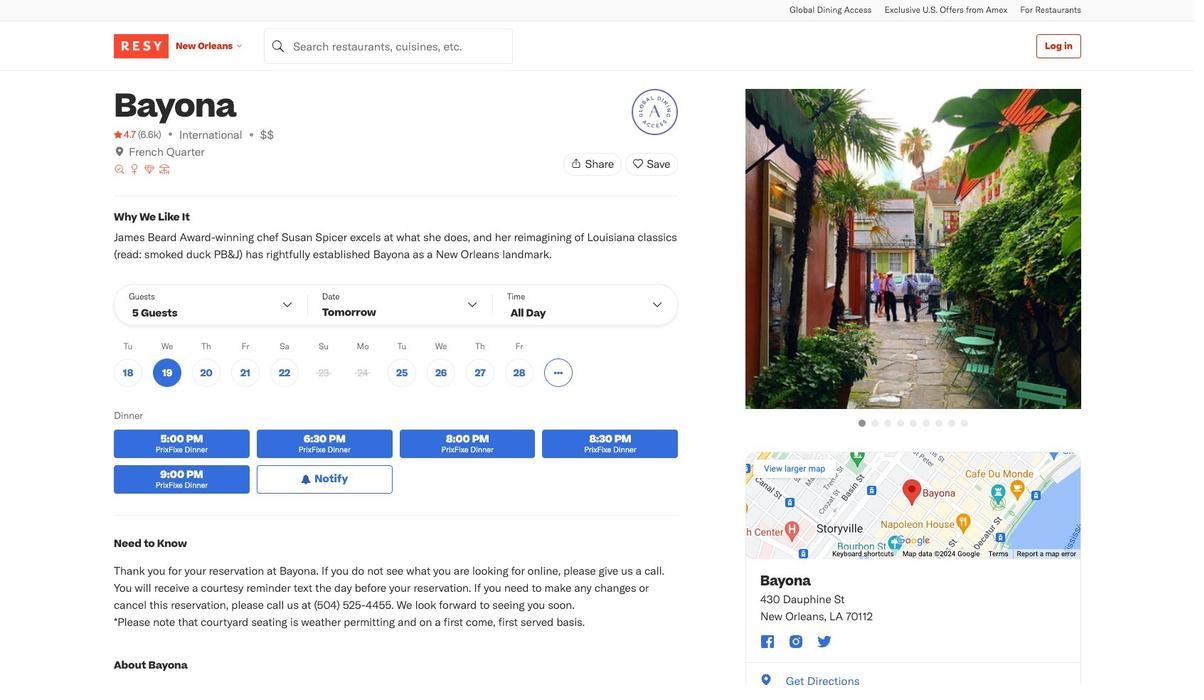 Task type: vqa. For each thing, say whether or not it's contained in the screenshot.
field
yes



Task type: locate. For each thing, give the bounding box(es) containing it.
None field
[[264, 28, 513, 64]]

Search restaurants, cuisines, etc. text field
[[264, 28, 513, 64]]

4.7 out of 5 stars image
[[114, 127, 136, 142]]



